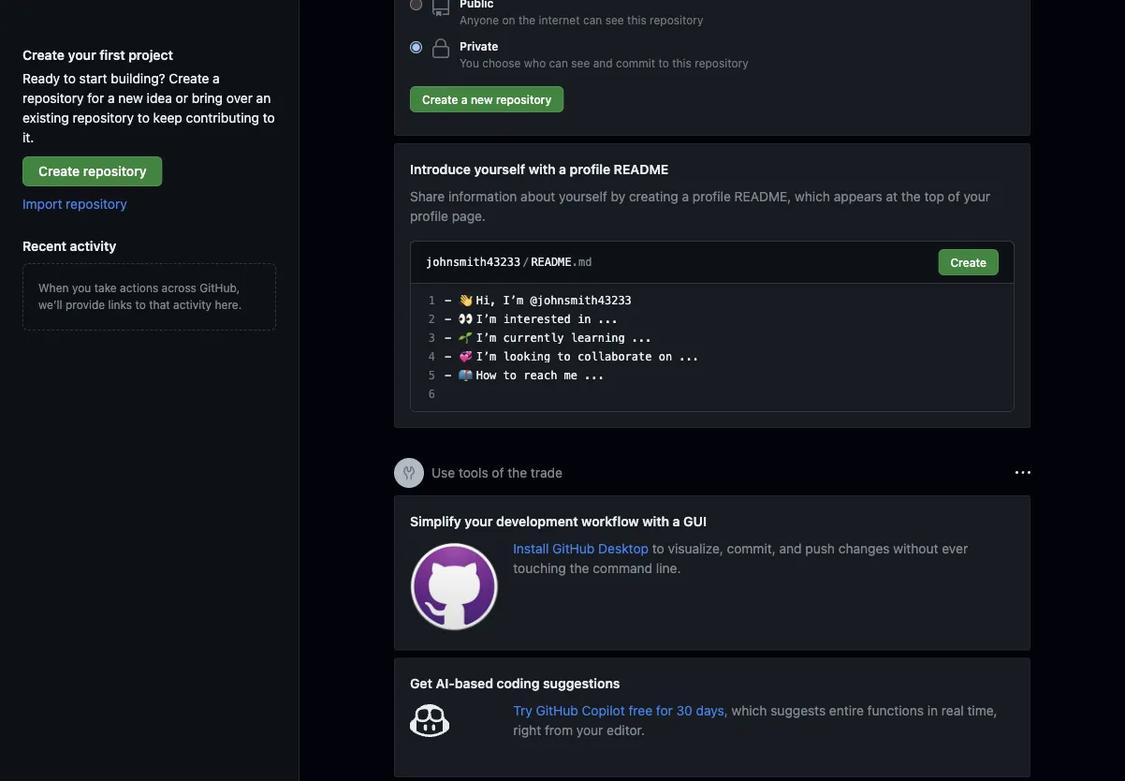 Task type: locate. For each thing, give the bounding box(es) containing it.
try
[[513, 703, 533, 718]]

can right internet at the top of the page
[[583, 13, 602, 26]]

0 vertical spatial of
[[948, 188, 961, 204]]

i'm right 🌱
[[476, 332, 497, 345]]

to down the actions
[[135, 298, 146, 311]]

actions
[[120, 281, 158, 294]]

in inside 1 - 👋 hi, i'm @johnsmith43233 2 - 👀 i'm interested in ... 3 - 🌱 i'm currently learning ... 4 - 💞️ i'm looking to collaborate on ... 5 - 📫 how to reach me ... 6
[[578, 313, 591, 326]]

1 vertical spatial yourself
[[559, 188, 608, 204]]

0 horizontal spatial this
[[627, 13, 647, 26]]

0 vertical spatial this
[[627, 13, 647, 26]]

on
[[502, 13, 516, 26], [659, 350, 673, 363]]

0 vertical spatial github
[[553, 540, 595, 556]]

repository right commit
[[695, 56, 749, 69]]

currently
[[503, 332, 564, 345]]

you
[[460, 56, 479, 69]]

suggests
[[771, 703, 826, 718]]

to inside to visualize, commit, and push changes without ever touching the command line.
[[653, 540, 665, 556]]

days,
[[696, 703, 728, 718]]

of right tools
[[492, 465, 504, 480]]

in left real
[[928, 703, 938, 718]]

1 horizontal spatial of
[[948, 188, 961, 204]]

or
[[176, 90, 188, 105]]

to right the 'how' in the left top of the page
[[503, 369, 517, 382]]

of
[[948, 188, 961, 204], [492, 465, 504, 480]]

repository up import repository link
[[83, 163, 147, 179]]

links
[[108, 298, 132, 311]]

your
[[68, 47, 96, 62], [964, 188, 991, 204], [465, 513, 493, 529], [577, 722, 603, 738]]

commit,
[[727, 540, 776, 556]]

from
[[545, 722, 573, 738]]

1 horizontal spatial see
[[606, 13, 624, 26]]

0 vertical spatial yourself
[[474, 161, 525, 177]]

use
[[432, 465, 455, 480]]

i'm up the 'how' in the left top of the page
[[476, 350, 497, 363]]

import repository link
[[22, 196, 127, 211]]

line.
[[656, 560, 681, 575]]

the
[[519, 13, 536, 26], [902, 188, 921, 204], [508, 465, 527, 480], [570, 560, 589, 575]]

1 vertical spatial on
[[659, 350, 673, 363]]

and left push
[[780, 540, 802, 556]]

hi,
[[476, 294, 497, 307]]

try github copilot free for 30 days,
[[513, 703, 732, 718]]

github inside get ai-based coding suggestions element
[[536, 703, 579, 718]]

editor.
[[607, 722, 645, 738]]

- left 🌱
[[445, 332, 452, 345]]

to left keep
[[138, 110, 150, 125]]

this right commit
[[673, 56, 692, 69]]

1 vertical spatial of
[[492, 465, 504, 480]]

none submit inside introduce yourself with a profile readme element
[[939, 249, 999, 275]]

introduce yourself with a profile readme element
[[394, 143, 1031, 428]]

new down building?
[[118, 90, 143, 105]]

install github desktop
[[513, 540, 653, 556]]

1 vertical spatial github
[[536, 703, 579, 718]]

activity
[[70, 238, 116, 253], [173, 298, 212, 311]]

activity up you
[[70, 238, 116, 253]]

1 horizontal spatial this
[[673, 56, 692, 69]]

0 horizontal spatial profile
[[410, 208, 449, 223]]

3 - from the top
[[445, 332, 452, 345]]

anyone
[[460, 13, 499, 26]]

new down you
[[471, 93, 493, 106]]

0 horizontal spatial new
[[118, 90, 143, 105]]

simplify your development workflow with a gui
[[410, 513, 707, 529]]

learning
[[571, 332, 625, 345]]

- left 💞️ on the left of page
[[445, 350, 452, 363]]

1 horizontal spatial for
[[656, 703, 673, 718]]

github
[[553, 540, 595, 556], [536, 703, 579, 718]]

free
[[629, 703, 653, 718]]

repository down who on the top
[[496, 93, 552, 106]]

to visualize, commit, and push changes without ever touching the command line.
[[513, 540, 968, 575]]

- left 👋
[[445, 294, 452, 307]]

create a new repository element
[[410, 0, 1015, 120]]

create up ready
[[22, 47, 65, 62]]

i'm right hi,
[[503, 294, 524, 307]]

0 vertical spatial which
[[795, 188, 831, 204]]

1 horizontal spatial can
[[583, 13, 602, 26]]

1 horizontal spatial and
[[780, 540, 802, 556]]

i'm down hi,
[[476, 313, 497, 326]]

in down @johnsmith43233
[[578, 313, 591, 326]]

1 vertical spatial in
[[928, 703, 938, 718]]

your up start
[[68, 47, 96, 62]]

0 vertical spatial for
[[87, 90, 104, 105]]

0 horizontal spatial readme
[[531, 256, 572, 269]]

...
[[598, 313, 618, 326], [632, 332, 652, 345], [679, 350, 700, 363], [585, 369, 605, 382]]

1
[[429, 294, 435, 307]]

... right collaborate
[[679, 350, 700, 363]]

of right the top on the right
[[948, 188, 961, 204]]

the inside create a new repository element
[[519, 13, 536, 26]]

profile
[[570, 161, 611, 177], [693, 188, 731, 204], [410, 208, 449, 223]]

which inside share information about yourself by creating a profile readme, which appears at the top of your profile page.
[[795, 188, 831, 204]]

None submit
[[939, 249, 999, 275]]

touching
[[513, 560, 566, 575]]

and
[[593, 56, 613, 69], [780, 540, 802, 556]]

a inside button
[[462, 93, 468, 106]]

0 horizontal spatial on
[[502, 13, 516, 26]]

on right collaborate
[[659, 350, 673, 363]]

create for create a new repository
[[422, 93, 458, 106]]

see inside private you choose who can see and commit to this repository
[[572, 56, 590, 69]]

private you choose who can see and commit to this repository
[[460, 39, 749, 69]]

1 horizontal spatial yourself
[[559, 188, 608, 204]]

to inside private you choose who can see and commit to this repository
[[659, 56, 669, 69]]

with up about
[[529, 161, 556, 177]]

a inside share information about yourself by creating a profile readme, which appears at the top of your profile page.
[[682, 188, 689, 204]]

and left commit
[[593, 56, 613, 69]]

2 horizontal spatial profile
[[693, 188, 731, 204]]

0 vertical spatial see
[[606, 13, 624, 26]]

who
[[524, 56, 546, 69]]

0 vertical spatial activity
[[70, 238, 116, 253]]

the right at
[[902, 188, 921, 204]]

create inside button
[[422, 93, 458, 106]]

to inside when you take actions across github, we'll provide links to that activity here.
[[135, 298, 146, 311]]

0 vertical spatial profile
[[570, 161, 611, 177]]

install github desktop link
[[513, 540, 653, 556]]

activity down 'across'
[[173, 298, 212, 311]]

1 vertical spatial this
[[673, 56, 692, 69]]

None radio
[[410, 0, 422, 10]]

repository
[[650, 13, 704, 26], [695, 56, 749, 69], [22, 90, 84, 105], [496, 93, 552, 106], [73, 110, 134, 125], [83, 163, 147, 179], [66, 196, 127, 211]]

0 horizontal spatial can
[[549, 56, 568, 69]]

1 horizontal spatial with
[[643, 513, 670, 529]]

0 horizontal spatial which
[[732, 703, 767, 718]]

0 vertical spatial can
[[583, 13, 602, 26]]

the left internet at the top of the page
[[519, 13, 536, 26]]

create
[[22, 47, 65, 62], [169, 70, 209, 86], [422, 93, 458, 106], [38, 163, 80, 179]]

with left gui
[[643, 513, 670, 529]]

create down lock image
[[422, 93, 458, 106]]

1 horizontal spatial new
[[471, 93, 493, 106]]

which right days,
[[732, 703, 767, 718]]

creating
[[629, 188, 679, 204]]

see for this
[[606, 13, 624, 26]]

to up line.
[[653, 540, 665, 556]]

1 vertical spatial activity
[[173, 298, 212, 311]]

ever
[[942, 540, 968, 556]]

none radio inside create a new repository element
[[410, 41, 422, 53]]

information
[[449, 188, 517, 204]]

👀
[[458, 313, 470, 326]]

create inside create repository link
[[38, 163, 80, 179]]

2 vertical spatial profile
[[410, 208, 449, 223]]

readme
[[614, 161, 669, 177], [531, 256, 572, 269]]

- left 👀
[[445, 313, 452, 326]]

1 horizontal spatial in
[[928, 703, 938, 718]]

readme right /
[[531, 256, 572, 269]]

new inside create your first project ready to start building? create a repository for a new idea or bring over an existing repository to keep contributing to it.
[[118, 90, 143, 105]]

your right the top on the right
[[964, 188, 991, 204]]

at
[[886, 188, 898, 204]]

1 vertical spatial for
[[656, 703, 673, 718]]

0 vertical spatial and
[[593, 56, 613, 69]]

1 horizontal spatial which
[[795, 188, 831, 204]]

the left trade
[[508, 465, 527, 480]]

see
[[606, 13, 624, 26], [572, 56, 590, 69]]

introduce yourself with a profile readme
[[410, 161, 669, 177]]

0 horizontal spatial with
[[529, 161, 556, 177]]

create up "import repository"
[[38, 163, 80, 179]]

1 horizontal spatial activity
[[173, 298, 212, 311]]

1 vertical spatial can
[[549, 56, 568, 69]]

the inside share information about yourself by creating a profile readme, which appears at the top of your profile page.
[[902, 188, 921, 204]]

to
[[659, 56, 669, 69], [64, 70, 76, 86], [138, 110, 150, 125], [263, 110, 275, 125], [135, 298, 146, 311], [558, 350, 571, 363], [503, 369, 517, 382], [653, 540, 665, 556]]

yourself left by
[[559, 188, 608, 204]]

new
[[118, 90, 143, 105], [471, 93, 493, 106]]

repo image
[[430, 0, 452, 17]]

your inside which suggests entire functions in real time, right from your editor.
[[577, 722, 603, 738]]

yourself
[[474, 161, 525, 177], [559, 188, 608, 204]]

github desktop image
[[410, 542, 499, 631]]

your right simplify
[[465, 513, 493, 529]]

0 horizontal spatial in
[[578, 313, 591, 326]]

can right who on the top
[[549, 56, 568, 69]]

can
[[583, 13, 602, 26], [549, 56, 568, 69]]

0 vertical spatial in
[[578, 313, 591, 326]]

1 horizontal spatial on
[[659, 350, 673, 363]]

and inside private you choose who can see and commit to this repository
[[593, 56, 613, 69]]

get ai-based coding suggestions element
[[394, 658, 1031, 777]]

readme up creating
[[614, 161, 669, 177]]

None radio
[[410, 41, 422, 53]]

0 horizontal spatial for
[[87, 90, 104, 105]]

github down simplify your development workflow with a gui
[[553, 540, 595, 556]]

this up commit
[[627, 13, 647, 26]]

top
[[925, 188, 945, 204]]

see down anyone on the internet can see this repository
[[572, 56, 590, 69]]

your down copilot
[[577, 722, 603, 738]]

me
[[564, 369, 578, 382]]

looking
[[503, 350, 551, 363]]

development
[[496, 513, 578, 529]]

- left 📫
[[445, 369, 452, 382]]

1 horizontal spatial readme
[[614, 161, 669, 177]]

repository down start
[[73, 110, 134, 125]]

import repository
[[22, 196, 127, 211]]

to right commit
[[659, 56, 669, 69]]

see up private you choose who can see and commit to this repository
[[606, 13, 624, 26]]

github up from
[[536, 703, 579, 718]]

the down the "install github desktop"
[[570, 560, 589, 575]]

0 vertical spatial on
[[502, 13, 516, 26]]

on right anyone
[[502, 13, 516, 26]]

repository up commit
[[650, 13, 704, 26]]

can for who
[[549, 56, 568, 69]]

trade
[[531, 465, 563, 480]]

💞️
[[458, 350, 470, 363]]

which
[[795, 188, 831, 204], [732, 703, 767, 718]]

copilot
[[582, 703, 625, 718]]

1 vertical spatial profile
[[693, 188, 731, 204]]

which left 'appears'
[[795, 188, 831, 204]]

gui
[[684, 513, 707, 529]]

for left 30
[[656, 703, 673, 718]]

provide
[[65, 298, 105, 311]]

this
[[627, 13, 647, 26], [673, 56, 692, 69]]

i'm
[[503, 294, 524, 307], [476, 313, 497, 326], [476, 332, 497, 345], [476, 350, 497, 363]]

can inside private you choose who can see and commit to this repository
[[549, 56, 568, 69]]

0 horizontal spatial and
[[593, 56, 613, 69]]

1 vertical spatial readme
[[531, 256, 572, 269]]

6
[[429, 388, 435, 401]]

can for internet
[[583, 13, 602, 26]]

1 vertical spatial and
[[780, 540, 802, 556]]

for down start
[[87, 90, 104, 105]]

to left start
[[64, 70, 76, 86]]

to down an
[[263, 110, 275, 125]]

1 vertical spatial see
[[572, 56, 590, 69]]

by
[[611, 188, 626, 204]]

github inside simplify your development workflow with a gui element
[[553, 540, 595, 556]]

1 vertical spatial which
[[732, 703, 767, 718]]

0 horizontal spatial see
[[572, 56, 590, 69]]

yourself up information
[[474, 161, 525, 177]]



Task type: describe. For each thing, give the bounding box(es) containing it.
5 - from the top
[[445, 369, 452, 382]]

try github copilot free for 30 days, link
[[513, 703, 732, 718]]

1 horizontal spatial profile
[[570, 161, 611, 177]]

.md
[[572, 256, 592, 269]]

of inside share information about yourself by creating a profile readme, which appears at the top of your profile page.
[[948, 188, 961, 204]]

share information about yourself by creating a profile readme, which appears at the top of your profile page.
[[410, 188, 991, 223]]

recent
[[22, 238, 67, 253]]

here.
[[215, 298, 242, 311]]

building?
[[111, 70, 165, 86]]

that
[[149, 298, 170, 311]]

right
[[513, 722, 541, 738]]

johnsmith43233 / readme .md
[[426, 256, 592, 269]]

it.
[[22, 129, 34, 145]]

which suggests entire functions in real time, right from your editor.
[[513, 703, 998, 738]]

workflow
[[582, 513, 639, 529]]

changes
[[839, 540, 890, 556]]

repository up existing
[[22, 90, 84, 105]]

repository inside button
[[496, 93, 552, 106]]

first
[[99, 47, 125, 62]]

yourself inside share information about yourself by creating a profile readme, which appears at the top of your profile page.
[[559, 188, 608, 204]]

create for create repository
[[38, 163, 80, 179]]

page.
[[452, 208, 486, 223]]

🌱
[[458, 332, 470, 345]]

ai-
[[436, 675, 455, 691]]

real
[[942, 703, 964, 718]]

create a new repository button
[[410, 86, 564, 112]]

functions
[[868, 703, 924, 718]]

create up or
[[169, 70, 209, 86]]

for inside get ai-based coding suggestions element
[[656, 703, 673, 718]]

repository inside private you choose who can see and commit to this repository
[[695, 56, 749, 69]]

your inside create your first project ready to start building? create a repository for a new idea or bring over an existing repository to keep contributing to it.
[[68, 47, 96, 62]]

introduce
[[410, 161, 471, 177]]

simplify your development workflow with a gui element
[[394, 495, 1031, 650]]

an
[[256, 90, 271, 105]]

take
[[94, 281, 117, 294]]

1 - from the top
[[445, 294, 452, 307]]

share
[[410, 188, 445, 204]]

we'll
[[38, 298, 62, 311]]

0 vertical spatial with
[[529, 161, 556, 177]]

recent activity
[[22, 238, 116, 253]]

... up collaborate
[[632, 332, 652, 345]]

2 - from the top
[[445, 313, 452, 326]]

4
[[429, 350, 435, 363]]

for inside create your first project ready to start building? create a repository for a new idea or bring over an existing repository to keep contributing to it.
[[87, 90, 104, 105]]

3
[[429, 332, 435, 345]]

create your first project ready to start building? create a repository for a new idea or bring over an existing repository to keep contributing to it.
[[22, 47, 275, 145]]

and inside to visualize, commit, and push changes without ever touching the command line.
[[780, 540, 802, 556]]

30
[[677, 703, 693, 718]]

based
[[455, 675, 494, 691]]

activity inside when you take actions across github, we'll provide links to that activity here.
[[173, 298, 212, 311]]

see for and
[[572, 56, 590, 69]]

existing
[[22, 110, 69, 125]]

the inside to visualize, commit, and push changes without ever touching the command line.
[[570, 560, 589, 575]]

choose
[[483, 56, 521, 69]]

tools
[[459, 465, 488, 480]]

why am i seeing this? image
[[1016, 465, 1031, 480]]

simplify
[[410, 513, 461, 529]]

keep
[[153, 110, 182, 125]]

4 - from the top
[[445, 350, 452, 363]]

this inside private you choose who can see and commit to this repository
[[673, 56, 692, 69]]

project
[[128, 47, 173, 62]]

tools image
[[402, 465, 417, 480]]

commit
[[616, 56, 656, 69]]

📫
[[458, 369, 470, 382]]

push
[[806, 540, 835, 556]]

get ai-based coding suggestions
[[410, 675, 620, 691]]

entire
[[830, 703, 864, 718]]

lock image
[[430, 37, 452, 60]]

@johnsmith43233
[[530, 294, 632, 307]]

import
[[22, 196, 62, 211]]

create a new repository
[[422, 93, 552, 106]]

readme,
[[735, 188, 792, 204]]

how
[[476, 369, 497, 382]]

use tools of the trade
[[432, 465, 563, 480]]

0 vertical spatial readme
[[614, 161, 669, 177]]

... up learning
[[598, 313, 618, 326]]

2
[[429, 313, 435, 326]]

anyone on the internet can see this repository
[[460, 13, 704, 26]]

install
[[513, 540, 549, 556]]

start
[[79, 70, 107, 86]]

0 horizontal spatial yourself
[[474, 161, 525, 177]]

without
[[894, 540, 939, 556]]

create repository
[[38, 163, 147, 179]]

contributing
[[186, 110, 259, 125]]

time,
[[968, 703, 998, 718]]

which inside which suggests entire functions in real time, right from your editor.
[[732, 703, 767, 718]]

in inside which suggests entire functions in real time, right from your editor.
[[928, 703, 938, 718]]

about
[[521, 188, 556, 204]]

over
[[226, 90, 253, 105]]

on inside create a new repository element
[[502, 13, 516, 26]]

github for from
[[536, 703, 579, 718]]

ready
[[22, 70, 60, 86]]

/
[[523, 256, 529, 269]]

private
[[460, 39, 499, 52]]

reach
[[524, 369, 558, 382]]

... right me
[[585, 369, 605, 382]]

coding
[[497, 675, 540, 691]]

your inside share information about yourself by creating a profile readme, which appears at the top of your profile page.
[[964, 188, 991, 204]]

internet
[[539, 13, 580, 26]]

idea
[[147, 90, 172, 105]]

1 vertical spatial with
[[643, 513, 670, 529]]

to up me
[[558, 350, 571, 363]]

when
[[38, 281, 69, 294]]

command
[[593, 560, 653, 575]]

github for touching
[[553, 540, 595, 556]]

repository down create repository link
[[66, 196, 127, 211]]

0 horizontal spatial of
[[492, 465, 504, 480]]

visualize,
[[668, 540, 724, 556]]

new inside the create a new repository button
[[471, 93, 493, 106]]

👋
[[458, 294, 470, 307]]

collaborate
[[578, 350, 652, 363]]

none radio inside create a new repository element
[[410, 0, 422, 10]]

johnsmith43233
[[426, 256, 521, 269]]

on inside 1 - 👋 hi, i'm @johnsmith43233 2 - 👀 i'm interested in ... 3 - 🌱 i'm currently learning ... 4 - 💞️ i'm looking to collaborate on ... 5 - 📫 how to reach me ... 6
[[659, 350, 673, 363]]

5
[[429, 369, 435, 382]]

create for create your first project ready to start building? create a repository for a new idea or bring over an existing repository to keep contributing to it.
[[22, 47, 65, 62]]

appears
[[834, 188, 883, 204]]

suggestions
[[543, 675, 620, 691]]

0 horizontal spatial activity
[[70, 238, 116, 253]]

you
[[72, 281, 91, 294]]



Task type: vqa. For each thing, say whether or not it's contained in the screenshot.
the rightmost 'this'
yes



